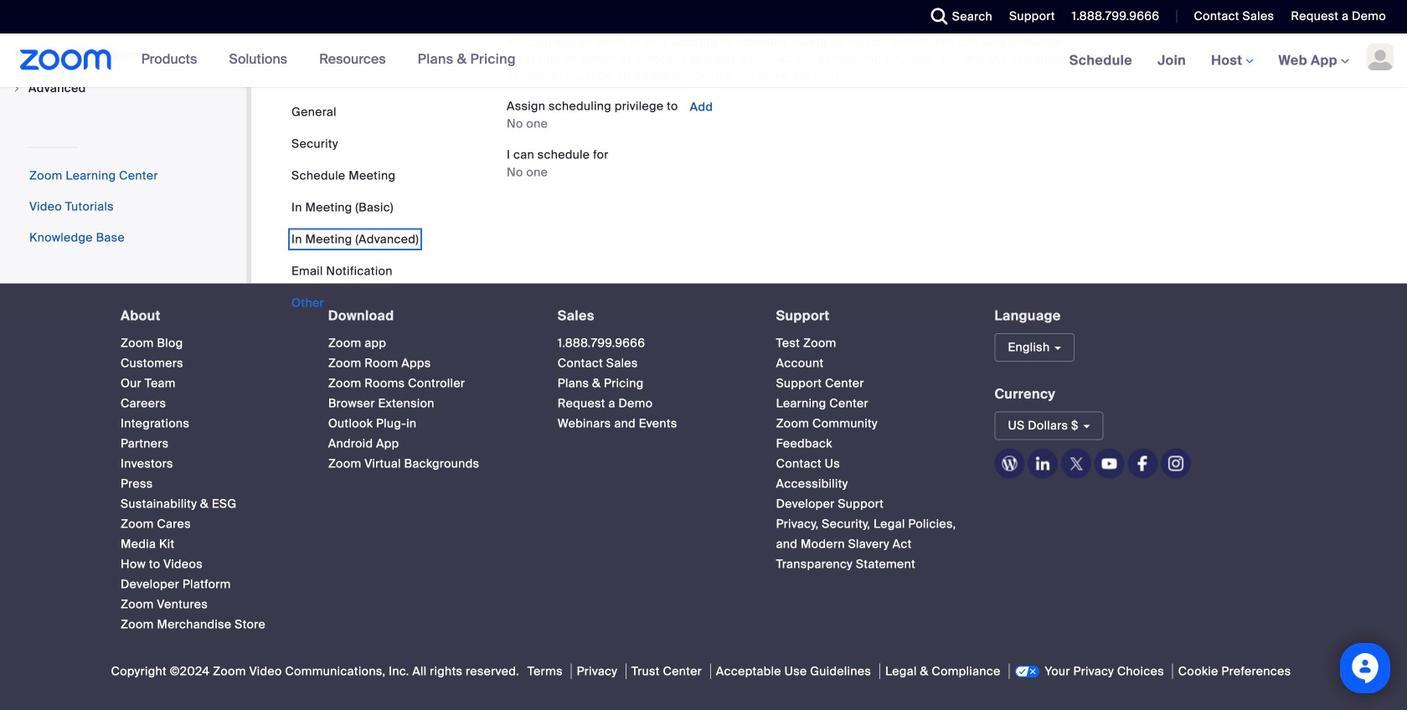 Task type: vqa. For each thing, say whether or not it's contained in the screenshot.
scheduled to the top
no



Task type: describe. For each thing, give the bounding box(es) containing it.
admin menu menu
[[0, 0, 246, 106]]

right image
[[12, 83, 22, 93]]

4 heading from the left
[[776, 309, 965, 324]]



Task type: locate. For each thing, give the bounding box(es) containing it.
heading
[[121, 309, 298, 324], [328, 309, 528, 324], [558, 309, 746, 324], [776, 309, 965, 324]]

product information navigation
[[129, 34, 529, 87]]

2 heading from the left
[[328, 309, 528, 324]]

menu bar
[[292, 104, 419, 312]]

3 heading from the left
[[558, 309, 746, 324]]

1 heading from the left
[[121, 309, 298, 324]]

menu item
[[0, 73, 246, 104]]

meetings navigation
[[1057, 34, 1407, 88]]

profile picture image
[[1367, 44, 1394, 70]]

zoom logo image
[[20, 49, 112, 70]]

banner
[[0, 34, 1407, 88]]



